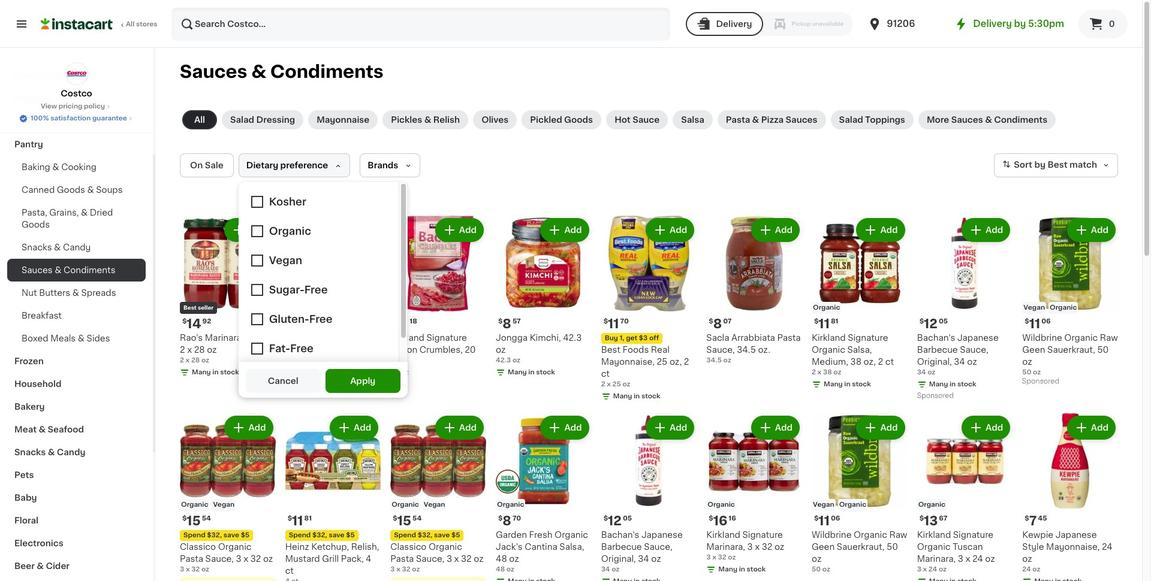 Task type: describe. For each thing, give the bounding box(es) containing it.
0 horizontal spatial japanese
[[642, 532, 683, 540]]

& inside boxed meals & sides "link"
[[78, 335, 85, 343]]

$ inside the $ 11 70
[[604, 318, 608, 325]]

dietary preference button
[[239, 154, 351, 178]]

0 vertical spatial vegan organic
[[1024, 305, 1078, 311]]

1 classico organic pasta sauce, 3 x 32 oz 3 x 32 oz from the left
[[180, 544, 273, 574]]

garden fresh organic jack's cantina salsa, 48 oz 48 oz
[[496, 532, 589, 574]]

1 $5 from the left
[[241, 533, 250, 540]]

candy for second snacks & candy link from the top of the page
[[57, 449, 85, 457]]

kimchi,
[[530, 334, 561, 342]]

goods for canned
[[57, 186, 85, 194]]

0 horizontal spatial geen
[[812, 544, 835, 552]]

18
[[410, 318, 417, 325]]

signature for kirkland signature
[[52, 72, 94, 80]]

salsa, inside garden fresh organic jack's cantina salsa, 48 oz 48 oz
[[560, 544, 585, 552]]

view pricing policy link
[[41, 102, 112, 112]]

stock for 16
[[747, 567, 766, 574]]

0 horizontal spatial wildbrine organic raw geen sauerkraut, 50 oz 50 oz
[[812, 532, 908, 574]]

0 vertical spatial bachan's japanese barbecue sauce, original, 34 oz 34 oz
[[918, 334, 999, 376]]

heinz ketchup, relish, mustard grill pack, 4 ct
[[285, 544, 379, 576]]

view
[[41, 103, 57, 110]]

$ inside the $ 8 57
[[499, 318, 503, 325]]

0 horizontal spatial bachan's
[[602, 532, 640, 540]]

16 inside $ 16 16
[[729, 516, 737, 523]]

all link
[[182, 110, 217, 130]]

$ 13 67
[[920, 516, 948, 528]]

x inside 'best foods real mayonnaise, 25 oz, 2 ct 2 x 25 oz'
[[607, 381, 611, 388]]

add for kirkland signature bacon crumbles, 20 oz
[[459, 226, 477, 235]]

1 vertical spatial wildbrine
[[812, 532, 852, 540]]

apply button
[[326, 370, 401, 394]]

3 save from the left
[[434, 533, 450, 540]]

dietary
[[246, 161, 278, 170]]

Best match Sort by field
[[995, 154, 1119, 178]]

oz.
[[759, 346, 771, 354]]

baby
[[14, 494, 37, 503]]

1 54 from the left
[[202, 516, 211, 523]]

1 vertical spatial $ 11 06
[[815, 516, 841, 528]]

meat
[[14, 426, 37, 434]]

jongga
[[496, 334, 528, 342]]

kirkland signature bacon crumbles, 20 oz 20 oz
[[391, 334, 476, 376]]

all stores
[[126, 21, 158, 28]]

off
[[650, 335, 659, 342]]

salsa link
[[673, 110, 713, 130]]

sauce, inside rao's marinara sauce, 2 x 28 oz 2 x 28 oz
[[244, 334, 272, 342]]

sponsored badge image for 12
[[918, 393, 954, 400]]

& inside canned goods & soups link
[[87, 186, 94, 194]]

signature for kirkland signature marinara, 3 x 32 oz 3 x 32 oz
[[743, 532, 783, 540]]

delivery button
[[687, 12, 763, 36]]

cantina
[[525, 544, 558, 552]]

70 for 8
[[513, 516, 521, 523]]

07
[[724, 318, 732, 325]]

toppings
[[866, 116, 906, 124]]

many in stock for 14
[[192, 369, 239, 376]]

floral link
[[7, 510, 146, 533]]

2 horizontal spatial condiments
[[995, 116, 1048, 124]]

delivery by 5:30pm
[[974, 19, 1065, 28]]

1 vertical spatial snacks & candy
[[14, 449, 85, 457]]

organic inside kirkland signature organic tuscan marinara, 3 x 24 oz 3 x 24 oz
[[918, 544, 951, 552]]

organic inside kirkland signature organic salsa, medium, 38 oz, 2 ct 2 x 38 oz
[[812, 346, 846, 354]]

1 horizontal spatial wildbrine organic raw geen sauerkraut, 50 oz 50 oz
[[1023, 334, 1119, 376]]

add for kirkland signature marinara, 3 x 32 oz
[[776, 424, 793, 432]]

rao's
[[180, 334, 203, 342]]

delivery for delivery by 5:30pm
[[974, 19, 1013, 28]]

product group containing 16
[[707, 414, 803, 578]]

oz, inside 'best foods real mayonnaise, 25 oz, 2 ct 2 x 25 oz'
[[670, 358, 682, 366]]

& up sauces & condiments link
[[54, 244, 61, 252]]

frozen link
[[7, 350, 146, 373]]

2 54 from the left
[[413, 516, 422, 523]]

pickled goods link
[[522, 110, 602, 130]]

buy
[[605, 335, 618, 342]]

$ 8 70
[[499, 516, 521, 528]]

dried
[[90, 209, 113, 217]]

$ inside $ 13 67
[[920, 516, 924, 523]]

1 horizontal spatial 12
[[924, 318, 938, 330]]

ct for heinz ketchup, relish, mustard grill pack, 4 ct
[[285, 568, 294, 576]]

basil
[[313, 346, 333, 354]]

1 horizontal spatial barbecue
[[918, 346, 958, 354]]

$ inside $ 7 45
[[1025, 516, 1030, 523]]

brands
[[368, 161, 399, 170]]

1 vertical spatial barbecue
[[602, 544, 642, 552]]

1 vertical spatial vegan organic
[[813, 502, 867, 509]]

seafood
[[48, 426, 84, 434]]

more
[[927, 116, 950, 124]]

0 vertical spatial 42.3
[[563, 334, 582, 342]]

kewpie japanese style mayonnaise, 24 oz 24 oz
[[1023, 532, 1113, 574]]

add for wildbrine organic raw geen sauerkraut, 50 oz
[[881, 424, 898, 432]]

meat & seafood link
[[7, 419, 146, 442]]

jongga kimchi, 42.3 oz 42.3 oz
[[496, 334, 582, 364]]

1 vertical spatial 20
[[391, 369, 400, 376]]

best for best seller
[[184, 305, 197, 311]]

sacla
[[707, 334, 730, 342]]

add button for best foods real mayonnaise, 25 oz, 2 ct
[[647, 220, 694, 241]]

1 snacks & candy link from the top
[[7, 236, 146, 259]]

1 horizontal spatial geen
[[1023, 346, 1046, 354]]

1 horizontal spatial japanese
[[958, 334, 999, 342]]

sauces right the more
[[952, 116, 984, 124]]

pickled goods
[[530, 116, 593, 124]]

0 vertical spatial snacks & candy
[[22, 244, 91, 252]]

0 vertical spatial $ 12 05
[[920, 318, 948, 330]]

bakery
[[14, 403, 45, 412]]

0 vertical spatial 05
[[939, 318, 948, 325]]

0 vertical spatial 28
[[194, 346, 205, 354]]

salsa
[[682, 116, 705, 124]]

0 vertical spatial 22
[[364, 346, 374, 354]]

0 horizontal spatial sauerkraut,
[[837, 544, 885, 552]]

sacla arrabbiata pasta sauce, 34.5 oz. 34.5 oz
[[707, 334, 801, 364]]

goods inside pasta, grains, & dried goods
[[22, 221, 50, 229]]

in for 16
[[740, 567, 746, 574]]

sauce, inside sacla arrabbiata pasta sauce, 34.5 oz. 34.5 oz
[[707, 346, 735, 354]]

1 vertical spatial bachan's japanese barbecue sauce, original, 34 oz 34 oz
[[602, 532, 683, 574]]

2 48 from the top
[[496, 567, 505, 574]]

& up salad dressing
[[251, 63, 266, 80]]

many for 12
[[930, 381, 949, 388]]

1 $ 15 54 from the left
[[182, 516, 211, 528]]

0 vertical spatial original,
[[918, 358, 953, 366]]

marinara, inside kirkland signature marinara, 3 x 32 oz 3 x 32 oz
[[707, 544, 746, 552]]

sauce
[[633, 116, 660, 124]]

0 horizontal spatial 25
[[613, 381, 621, 388]]

in for 12
[[950, 381, 956, 388]]

1 horizontal spatial raw
[[1101, 334, 1119, 342]]

add button for kirkland signature marinara, 3 x 32 oz
[[753, 417, 799, 439]]

add button for kirkland signature organic salsa, medium, 38 oz, 2 ct
[[858, 220, 904, 241]]

x inside kirkland signature organic salsa, medium, 38 oz, 2 ct 2 x 38 oz
[[818, 369, 822, 376]]

stores
[[136, 21, 158, 28]]

relish,
[[351, 544, 379, 552]]

0 horizontal spatial 42.3
[[496, 357, 511, 364]]

crumbles,
[[420, 346, 463, 354]]

many in stock for 12
[[930, 381, 977, 388]]

grains,
[[49, 209, 79, 217]]

2 vertical spatial condiments
[[64, 266, 115, 275]]

add button for heinz ketchup, relish, mustard grill pack, 4 ct
[[331, 417, 378, 439]]

1 vertical spatial $ 12 05
[[604, 516, 632, 528]]

on sale
[[190, 161, 224, 170]]

marinara
[[205, 334, 242, 342]]

pasta, grains, & dried goods link
[[7, 202, 146, 236]]

1 $32, from the left
[[207, 533, 222, 540]]

$ 11 81 for spend $32, save $5
[[288, 516, 312, 528]]

1 vertical spatial sauces & condiments
[[22, 266, 115, 275]]

0 vertical spatial condiments
[[270, 63, 384, 80]]

$ inside $ 8 70
[[499, 516, 503, 523]]

1 vertical spatial 22
[[285, 369, 294, 376]]

1 spend $32, save $5 from the left
[[184, 533, 250, 540]]

satisfaction
[[50, 115, 91, 122]]

3 spend from the left
[[394, 533, 416, 540]]

meat & seafood
[[14, 426, 84, 434]]

add for best foods real mayonnaise, 25 oz, 2 ct
[[670, 226, 688, 235]]

1 organic vegan from the left
[[181, 502, 235, 509]]

service type group
[[687, 12, 854, 36]]

nut
[[22, 289, 37, 298]]

add for garden fresh organic jack's cantina salsa, 48 oz
[[565, 424, 582, 432]]

add for kirkland signature organic tuscan marinara, 3 x 24 oz
[[986, 424, 1004, 432]]

salsa, inside kirkland signature organic salsa, medium, 38 oz, 2 ct 2 x 38 oz
[[848, 346, 873, 354]]

canned goods & soups link
[[7, 179, 146, 202]]

& inside beer & cider link
[[37, 563, 44, 571]]

1 save from the left
[[224, 533, 239, 540]]

many for 16
[[719, 567, 738, 574]]

67
[[940, 516, 948, 523]]

1 horizontal spatial 25
[[657, 358, 668, 366]]

0 vertical spatial 20
[[465, 346, 476, 354]]

7
[[1030, 516, 1037, 528]]

snacks for second snacks & candy link from the top of the page
[[14, 449, 46, 457]]

rao's marinara sauce, 2 x 28 oz 2 x 28 oz
[[180, 334, 272, 364]]

stock for 12
[[958, 381, 977, 388]]

oz inside sacla arrabbiata pasta sauce, 34.5 oz. 34.5 oz
[[724, 357, 732, 364]]

oz inside kirkland signature organic salsa, medium, 38 oz, 2 ct 2 x 38 oz
[[834, 369, 842, 376]]

sort by
[[1015, 161, 1046, 169]]

salad toppings link
[[831, 110, 914, 130]]

1 horizontal spatial bachan's
[[918, 334, 956, 342]]

many for 8
[[508, 369, 527, 376]]

$ inside the $ 14 92
[[182, 318, 187, 325]]

by for delivery
[[1015, 19, 1027, 28]]

57
[[513, 318, 521, 325]]

3 $5 from the left
[[452, 533, 460, 540]]

0 vertical spatial 34.5
[[737, 346, 756, 354]]

signature for kirkland signature bacon crumbles, 20 oz 20 oz
[[427, 334, 467, 342]]

0 horizontal spatial 16
[[714, 516, 728, 528]]

cancel button
[[246, 370, 321, 394]]

pickles
[[391, 116, 423, 124]]

floral
[[14, 517, 38, 526]]

add for heinz ketchup, relish, mustard grill pack, 4 ct
[[354, 424, 372, 432]]

8 for garden fresh organic jack's cantina salsa, 48 oz
[[503, 516, 512, 528]]

real
[[651, 346, 670, 354]]

add button for sacla arrabbiata pasta sauce, 34.5 oz.
[[753, 220, 799, 241]]

0 horizontal spatial 06
[[831, 516, 841, 523]]

1 horizontal spatial sauces & condiments
[[180, 63, 384, 80]]

81 for spend $32, save $5
[[304, 516, 312, 523]]

pasta inside pasta & pizza sauces link
[[726, 116, 751, 124]]

soups
[[96, 186, 123, 194]]

best for best match
[[1048, 161, 1068, 169]]

sort
[[1015, 161, 1033, 169]]

baking & cooking
[[22, 163, 97, 172]]

fresh
[[530, 532, 553, 540]]

hot sauce
[[615, 116, 660, 124]]

add button for rao's marinara sauce, 2 x 28 oz
[[226, 220, 272, 241]]

jack's
[[496, 544, 523, 552]]

100%
[[31, 115, 49, 122]]

1 vertical spatial raw
[[890, 532, 908, 540]]

kirkland for kirkland signature organic salsa, medium, 38 oz, 2 ct 2 x 38 oz
[[812, 334, 846, 342]]

guarantee
[[92, 115, 127, 122]]

boxed
[[22, 335, 48, 343]]

91206
[[888, 19, 916, 28]]

$ 8 57
[[499, 318, 521, 330]]

2 spend from the left
[[289, 533, 311, 540]]

1 vertical spatial 12
[[608, 516, 622, 528]]

1 48 from the top
[[496, 556, 507, 564]]

$ 14 92
[[182, 318, 211, 330]]

pets link
[[7, 464, 146, 487]]

in for 11
[[845, 381, 851, 388]]

add button for kirkland signature bacon crumbles, 20 oz
[[437, 220, 483, 241]]

boxed meals & sides link
[[7, 328, 146, 350]]

add button for wildbrine organic raw geen sauerkraut, 50 oz
[[858, 417, 904, 439]]

add for jongga kimchi, 42.3 oz
[[565, 226, 582, 235]]

1 horizontal spatial 06
[[1042, 318, 1051, 325]]

salad for salad toppings
[[840, 116, 864, 124]]

& inside baking & cooking link
[[52, 163, 59, 172]]

0 vertical spatial sauerkraut,
[[1048, 346, 1096, 354]]

tuscan
[[953, 544, 984, 552]]

best foods real mayonnaise, 25 oz, 2 ct 2 x 25 oz
[[602, 346, 690, 388]]

kirkland signature organic salsa, medium, 38 oz, 2 ct 2 x 38 oz
[[812, 334, 895, 376]]

81 for kirkland signature organic salsa, medium, 38 oz, 2 ct
[[831, 318, 839, 325]]



Task type: locate. For each thing, give the bounding box(es) containing it.
salsa, up medium,
[[848, 346, 873, 354]]

0 vertical spatial best
[[1048, 161, 1068, 169]]

4
[[366, 556, 372, 564]]

& up butters
[[55, 266, 61, 275]]

0 horizontal spatial save
[[224, 533, 239, 540]]

produce
[[14, 95, 51, 103]]

1 oz, from the left
[[864, 358, 876, 366]]

candy down seafood
[[57, 449, 85, 457]]

2 $ 15 54 from the left
[[393, 516, 422, 528]]

0 horizontal spatial raw
[[890, 532, 908, 540]]

signature inside kirkland signature marinara, 3 x 32 oz 3 x 32 oz
[[743, 532, 783, 540]]

1 horizontal spatial salsa,
[[848, 346, 873, 354]]

1 horizontal spatial 42.3
[[563, 334, 582, 342]]

& left dried
[[81, 209, 88, 217]]

add for kirkland signature organic salsa, medium, 38 oz, 2 ct
[[881, 226, 898, 235]]

signature for kirkland signature organic salsa, medium, 38 oz, 2 ct 2 x 38 oz
[[848, 334, 889, 342]]

ct inside kirkland signature organic salsa, medium, 38 oz, 2 ct 2 x 38 oz
[[886, 358, 895, 366]]

kirkland inside kirkland signature bacon crumbles, 20 oz 20 oz
[[391, 334, 425, 342]]

kirkland for kirkland signature marinara, 3 x 32 oz 3 x 32 oz
[[707, 532, 741, 540]]

meals
[[51, 335, 76, 343]]

mayonnaise, down foods
[[602, 358, 655, 366]]

42.3 down jongga
[[496, 357, 511, 364]]

kirkland up italian
[[285, 334, 319, 342]]

70 inside $ 8 70
[[513, 516, 521, 523]]

marinara, down $ 16 16
[[707, 544, 746, 552]]

0 button
[[1079, 10, 1128, 38]]

0 horizontal spatial ct
[[285, 568, 294, 576]]

1 vertical spatial snacks & candy link
[[7, 442, 146, 464]]

baking & cooking link
[[7, 156, 146, 179]]

1 horizontal spatial $ 12 05
[[920, 318, 948, 330]]

many for 14
[[192, 369, 211, 376]]

1 vertical spatial snacks
[[14, 449, 46, 457]]

policy
[[84, 103, 105, 110]]

snacks & candy link down pasta, grains, & dried goods
[[7, 236, 146, 259]]

1 horizontal spatial 38
[[851, 358, 862, 366]]

candy for second snacks & candy link from the bottom
[[63, 244, 91, 252]]

1 vertical spatial geen
[[812, 544, 835, 552]]

& down meat & seafood
[[48, 449, 55, 457]]

condiments
[[270, 63, 384, 80], [995, 116, 1048, 124], [64, 266, 115, 275]]

48
[[496, 556, 507, 564], [496, 567, 505, 574]]

$ 11 81 for kirkland signature italian basil pesto, 22 oz
[[288, 318, 312, 330]]

best inside 'best foods real mayonnaise, 25 oz, 2 ct 2 x 25 oz'
[[602, 346, 621, 354]]

all for all
[[194, 116, 205, 124]]

1 vertical spatial 48
[[496, 567, 505, 574]]

many in stock for 11
[[824, 381, 872, 388]]

kirkland down $ 13 67 at the bottom of page
[[918, 532, 952, 540]]

8 for sacla arrabbiata pasta sauce, 34.5 oz.
[[714, 318, 722, 330]]

1 horizontal spatial goods
[[57, 186, 85, 194]]

all up on
[[194, 116, 205, 124]]

3 spend $32, save $5 from the left
[[394, 533, 460, 540]]

best left match
[[1048, 161, 1068, 169]]

1 vertical spatial best
[[184, 305, 197, 311]]

& right baking on the top
[[52, 163, 59, 172]]

0 horizontal spatial 12
[[608, 516, 622, 528]]

2 horizontal spatial ct
[[886, 358, 895, 366]]

1 vertical spatial ct
[[602, 370, 610, 378]]

in for 14
[[213, 369, 219, 376]]

pasta, grains, & dried goods
[[22, 209, 113, 229]]

0 horizontal spatial classico organic pasta sauce, 3 x 32 oz 3 x 32 oz
[[180, 544, 273, 574]]

2 spend $32, save $5 from the left
[[289, 533, 355, 540]]

household link
[[7, 373, 146, 396]]

more sauces & condiments
[[927, 116, 1048, 124]]

product group
[[180, 216, 276, 380], [391, 216, 487, 378], [496, 216, 592, 380], [602, 216, 697, 404], [707, 216, 803, 366], [812, 216, 908, 392], [918, 216, 1013, 403], [1023, 216, 1119, 389], [180, 414, 276, 582], [285, 414, 381, 582], [391, 414, 487, 582], [496, 414, 592, 582], [602, 414, 697, 582], [707, 414, 803, 578], [812, 414, 908, 576], [918, 414, 1013, 582], [1023, 414, 1119, 582]]

& inside pickles & relish link
[[425, 116, 432, 124]]

$ 7 45
[[1025, 516, 1048, 528]]

spend $32, save $5
[[184, 533, 250, 540], [289, 533, 355, 540], [394, 533, 460, 540]]

15
[[187, 516, 201, 528], [398, 516, 412, 528]]

0 vertical spatial by
[[1015, 19, 1027, 28]]

& inside sauces & condiments link
[[55, 266, 61, 275]]

italian
[[285, 346, 311, 354]]

kirkland down $ 16 16
[[707, 532, 741, 540]]

2 oz, from the left
[[670, 358, 682, 366]]

1 classico from the left
[[180, 544, 216, 552]]

0 horizontal spatial bachan's japanese barbecue sauce, original, 34 oz 34 oz
[[602, 532, 683, 574]]

kirkland inside the kirkland signature italian basil pesto, 22 oz 22 oz
[[285, 334, 319, 342]]

70 up 1, on the bottom right
[[621, 318, 629, 325]]

1 vertical spatial 38
[[824, 369, 832, 376]]

add
[[249, 226, 266, 235], [459, 226, 477, 235], [565, 226, 582, 235], [670, 226, 688, 235], [776, 226, 793, 235], [881, 226, 898, 235], [986, 226, 1004, 235], [1092, 226, 1109, 235], [249, 424, 266, 432], [354, 424, 372, 432], [459, 424, 477, 432], [565, 424, 582, 432], [670, 424, 688, 432], [776, 424, 793, 432], [881, 424, 898, 432], [986, 424, 1004, 432], [1092, 424, 1109, 432]]

goods down "pasta,"
[[22, 221, 50, 229]]

1 vertical spatial candy
[[57, 449, 85, 457]]

stock for 8
[[536, 369, 555, 376]]

seller
[[198, 305, 214, 311]]

1 vertical spatial sauerkraut,
[[837, 544, 885, 552]]

22 up cancel
[[285, 369, 294, 376]]

salsa,
[[848, 346, 873, 354], [560, 544, 585, 552]]

mayonnaise, inside kewpie japanese style mayonnaise, 24 oz 24 oz
[[1047, 544, 1101, 552]]

by for sort
[[1035, 161, 1046, 169]]

& inside meat & seafood link
[[39, 426, 46, 434]]

1 vertical spatial 06
[[831, 516, 841, 523]]

save
[[224, 533, 239, 540], [329, 533, 345, 540], [434, 533, 450, 540]]

kirkland up produce
[[14, 72, 50, 80]]

salsa, right cantina
[[560, 544, 585, 552]]

0 vertical spatial $ 11 06
[[1025, 318, 1051, 330]]

81 up italian
[[304, 318, 312, 325]]

style
[[1023, 544, 1045, 552]]

add button for kirkland signature organic tuscan marinara, 3 x 24 oz
[[964, 417, 1010, 439]]

& left sides
[[78, 335, 85, 343]]

0 horizontal spatial 05
[[623, 516, 632, 523]]

0 horizontal spatial 15
[[187, 516, 201, 528]]

kirkland for kirkland signature italian basil pesto, 22 oz 22 oz
[[285, 334, 319, 342]]

1 vertical spatial original,
[[602, 556, 636, 564]]

add for kewpie japanese style mayonnaise, 24 oz
[[1092, 424, 1109, 432]]

arrabbiata
[[732, 334, 776, 342]]

delivery by 5:30pm link
[[955, 17, 1065, 31]]

0 vertical spatial 06
[[1042, 318, 1051, 325]]

signature inside kirkland signature bacon crumbles, 20 oz 20 oz
[[427, 334, 467, 342]]

sauces up nut
[[22, 266, 53, 275]]

item badge image
[[496, 470, 520, 494]]

delivery inside button
[[717, 20, 753, 28]]

ct down buy
[[602, 370, 610, 378]]

boxed meals & sides
[[22, 335, 110, 343]]

all for all stores
[[126, 21, 135, 28]]

2 horizontal spatial $32,
[[418, 533, 433, 540]]

product group containing 13
[[918, 414, 1013, 582]]

1 horizontal spatial 16
[[729, 516, 737, 523]]

1 horizontal spatial organic vegan
[[392, 502, 445, 509]]

by inside "field"
[[1035, 161, 1046, 169]]

1 horizontal spatial wildbrine
[[1023, 334, 1063, 342]]

breakfast link
[[7, 305, 146, 328]]

kirkland signature link
[[7, 65, 146, 88]]

kirkland for kirkland signature organic tuscan marinara, 3 x 24 oz 3 x 24 oz
[[918, 532, 952, 540]]

instacart logo image
[[41, 17, 113, 31]]

25 down real
[[657, 358, 668, 366]]

8 up garden on the bottom of page
[[503, 516, 512, 528]]

mayonnaise,
[[602, 358, 655, 366], [1047, 544, 1101, 552]]

1 horizontal spatial sponsored badge image
[[1023, 379, 1059, 386]]

0 vertical spatial 70
[[621, 318, 629, 325]]

pasta,
[[22, 209, 47, 217]]

kirkland inside kirkland signature organic tuscan marinara, 3 x 24 oz 3 x 24 oz
[[918, 532, 952, 540]]

1 vertical spatial marinara,
[[918, 556, 956, 564]]

signature for kirkland signature organic tuscan marinara, 3 x 24 oz 3 x 24 oz
[[954, 532, 994, 540]]

2 $32, from the left
[[313, 533, 327, 540]]

many for 11
[[824, 381, 843, 388]]

2 organic vegan from the left
[[392, 502, 445, 509]]

all
[[126, 21, 135, 28], [194, 116, 205, 124]]

1 vertical spatial 70
[[513, 516, 521, 523]]

mayonnaise, for japanese
[[1047, 544, 1101, 552]]

0 horizontal spatial mayonnaise,
[[602, 358, 655, 366]]

oz inside 'best foods real mayonnaise, 25 oz, 2 ct 2 x 25 oz'
[[623, 381, 631, 388]]

hot sauce link
[[607, 110, 668, 130]]

1 horizontal spatial original,
[[918, 358, 953, 366]]

dressing
[[256, 116, 295, 124]]

8 for jongga kimchi, 42.3 oz
[[503, 318, 512, 330]]

marinara, inside kirkland signature organic tuscan marinara, 3 x 24 oz 3 x 24 oz
[[918, 556, 956, 564]]

0 horizontal spatial spend
[[184, 533, 206, 540]]

best inside "field"
[[1048, 161, 1068, 169]]

best match
[[1048, 161, 1098, 169]]

snacks for second snacks & candy link from the bottom
[[22, 244, 52, 252]]

25
[[657, 358, 668, 366], [613, 381, 621, 388]]

goods
[[565, 116, 593, 124], [57, 186, 85, 194], [22, 221, 50, 229]]

0 horizontal spatial oz,
[[670, 358, 682, 366]]

20 right 'crumbles,'
[[465, 346, 476, 354]]

0 horizontal spatial 54
[[202, 516, 211, 523]]

1 vertical spatial 34.5
[[707, 357, 722, 364]]

pizza
[[762, 116, 784, 124]]

condiments up the spreads
[[64, 266, 115, 275]]

barbecue
[[918, 346, 958, 354], [602, 544, 642, 552]]

2 vertical spatial ct
[[285, 568, 294, 576]]

goods right pickled
[[565, 116, 593, 124]]

signature for kirkland signature italian basil pesto, 22 oz 22 oz
[[321, 334, 362, 342]]

0 horizontal spatial 38
[[824, 369, 832, 376]]

all left stores
[[126, 21, 135, 28]]

2 horizontal spatial goods
[[565, 116, 593, 124]]

1 horizontal spatial 54
[[413, 516, 422, 523]]

add button for garden fresh organic jack's cantina salsa, 48 oz
[[542, 417, 588, 439]]

costco link
[[61, 62, 92, 100]]

2 vertical spatial best
[[602, 346, 621, 354]]

2 classico from the left
[[391, 544, 427, 552]]

1 horizontal spatial classico
[[391, 544, 427, 552]]

1 horizontal spatial $5
[[346, 533, 355, 540]]

22
[[364, 346, 374, 354], [285, 369, 294, 376]]

& right the more
[[986, 116, 993, 124]]

candy up sauces & condiments link
[[63, 244, 91, 252]]

Search field
[[173, 8, 670, 40]]

kirkland inside kirkland signature marinara, 3 x 32 oz 3 x 32 oz
[[707, 532, 741, 540]]

kirkland inside kirkland signature organic salsa, medium, 38 oz, 2 ct 2 x 38 oz
[[812, 334, 846, 342]]

get
[[626, 335, 638, 342]]

signature inside kirkland signature organic salsa, medium, 38 oz, 2 ct 2 x 38 oz
[[848, 334, 889, 342]]

13
[[924, 516, 938, 528]]

snacks & candy down meat & seafood
[[14, 449, 85, 457]]

1 vertical spatial 05
[[623, 516, 632, 523]]

$ 16 16
[[709, 516, 737, 528]]

add for sacla arrabbiata pasta sauce, 34.5 oz.
[[776, 226, 793, 235]]

product group containing 14
[[180, 216, 276, 380]]

pets
[[14, 472, 34, 480]]

signature inside the kirkland signature italian basil pesto, 22 oz 22 oz
[[321, 334, 362, 342]]

& left pizza
[[753, 116, 760, 124]]

1 salad from the left
[[230, 116, 254, 124]]

& inside pasta & pizza sauces link
[[753, 116, 760, 124]]

by right sort
[[1035, 161, 1046, 169]]

frozen
[[14, 358, 44, 366]]

2 classico organic pasta sauce, 3 x 32 oz 3 x 32 oz from the left
[[391, 544, 484, 574]]

add for rao's marinara sauce, 2 x 28 oz
[[249, 226, 266, 235]]

1 horizontal spatial spend
[[289, 533, 311, 540]]

japanese inside kewpie japanese style mayonnaise, 24 oz 24 oz
[[1056, 532, 1098, 540]]

sauerkraut,
[[1048, 346, 1096, 354], [837, 544, 885, 552]]

sauces & condiments link
[[7, 259, 146, 282]]

1 vertical spatial all
[[194, 116, 205, 124]]

butters
[[39, 289, 70, 298]]

70
[[621, 318, 629, 325], [513, 516, 521, 523]]

1 vertical spatial 28
[[191, 357, 200, 364]]

oz, inside kirkland signature organic salsa, medium, 38 oz, 2 ct 2 x 38 oz
[[864, 358, 876, 366]]

ct inside heinz ketchup, relish, mustard grill pack, 4 ct
[[285, 568, 294, 576]]

28
[[194, 346, 205, 354], [191, 357, 200, 364]]

$ 11 81 for kirkland signature organic salsa, medium, 38 oz, 2 ct
[[815, 318, 839, 330]]

& right beer
[[37, 563, 44, 571]]

add button for bachan's japanese barbecue sauce, original, 34 oz
[[647, 417, 694, 439]]

sauces & condiments up nut butters & spreads
[[22, 266, 115, 275]]

best inside the product "group"
[[184, 305, 197, 311]]

0 vertical spatial snacks
[[22, 244, 52, 252]]

match
[[1070, 161, 1098, 169]]

1 horizontal spatial mayonnaise,
[[1047, 544, 1101, 552]]

nut butters & spreads
[[22, 289, 116, 298]]

None search field
[[172, 7, 671, 41]]

0 horizontal spatial $ 12 05
[[604, 516, 632, 528]]

bachan's
[[918, 334, 956, 342], [602, 532, 640, 540]]

81 for kirkland signature italian basil pesto, 22 oz
[[304, 318, 312, 325]]

70 for 11
[[621, 318, 629, 325]]

3 $32, from the left
[[418, 533, 433, 540]]

snacks down "pasta,"
[[22, 244, 52, 252]]

kirkland up bacon
[[391, 334, 425, 342]]

8 left 07
[[714, 318, 722, 330]]

2 snacks & candy link from the top
[[7, 442, 146, 464]]

kirkland for kirkland signature
[[14, 72, 50, 80]]

more sauces & condiments link
[[919, 110, 1057, 130]]

canned
[[22, 186, 55, 194]]

kirkland up medium,
[[812, 334, 846, 342]]

delivery for delivery
[[717, 20, 753, 28]]

kirkland for kirkland signature bacon crumbles, 20 oz 20 oz
[[391, 334, 425, 342]]

sponsored badge image
[[1023, 379, 1059, 386], [918, 393, 954, 400]]

2 horizontal spatial spend $32, save $5
[[394, 533, 460, 540]]

brands button
[[360, 154, 421, 178]]

100% satisfaction guarantee
[[31, 115, 127, 122]]

2 15 from the left
[[398, 516, 412, 528]]

medium,
[[812, 358, 849, 366]]

1 horizontal spatial 70
[[621, 318, 629, 325]]

0 horizontal spatial 70
[[513, 516, 521, 523]]

0 horizontal spatial $32,
[[207, 533, 222, 540]]

2 vertical spatial goods
[[22, 221, 50, 229]]

many in stock for 16
[[719, 567, 766, 574]]

1 horizontal spatial sauerkraut,
[[1048, 346, 1096, 354]]

salad left dressing
[[230, 116, 254, 124]]

70 up garden on the bottom of page
[[513, 516, 521, 523]]

snacks & candy up sauces & condiments link
[[22, 244, 91, 252]]

bacon
[[391, 346, 418, 354]]

costco
[[61, 89, 92, 98]]

pesto,
[[335, 346, 361, 354]]

condiments up mayonnaise link
[[270, 63, 384, 80]]

1 horizontal spatial best
[[602, 346, 621, 354]]

0 horizontal spatial 22
[[285, 369, 294, 376]]

22 right pesto, at the bottom left
[[364, 346, 374, 354]]

sponsored badge image for 11
[[1023, 379, 1059, 386]]

1 15 from the left
[[187, 516, 201, 528]]

1 vertical spatial 25
[[613, 381, 621, 388]]

sauces & condiments up dressing
[[180, 63, 384, 80]]

1 vertical spatial condiments
[[995, 116, 1048, 124]]

05
[[939, 318, 948, 325], [623, 516, 632, 523]]

relish
[[434, 116, 460, 124]]

20 down bacon
[[391, 369, 400, 376]]

ct inside 'best foods real mayonnaise, 25 oz, 2 ct 2 x 25 oz'
[[602, 370, 610, 378]]

snacks & candy link down seafood
[[7, 442, 146, 464]]

kirkland
[[14, 72, 50, 80], [812, 334, 846, 342], [285, 334, 319, 342], [391, 334, 425, 342], [707, 532, 741, 540], [918, 532, 952, 540]]

$ 11 81 up medium,
[[815, 318, 839, 330]]

add button for kewpie japanese style mayonnaise, 24 oz
[[1069, 417, 1115, 439]]

$ 15 54
[[182, 516, 211, 528], [393, 516, 422, 528]]

mayonnaise, inside 'best foods real mayonnaise, 25 oz, 2 ct 2 x 25 oz'
[[602, 358, 655, 366]]

ct right medium,
[[886, 358, 895, 366]]

salad left toppings
[[840, 116, 864, 124]]

0 vertical spatial barbecue
[[918, 346, 958, 354]]

by left 5:30pm
[[1015, 19, 1027, 28]]

spreads
[[81, 289, 116, 298]]

70 inside the $ 11 70
[[621, 318, 629, 325]]

0 horizontal spatial classico
[[180, 544, 216, 552]]

& right meat
[[39, 426, 46, 434]]

0 vertical spatial wildbrine organic raw geen sauerkraut, 50 oz 50 oz
[[1023, 334, 1119, 376]]

0 horizontal spatial sponsored badge image
[[918, 393, 954, 400]]

& left soups
[[87, 186, 94, 194]]

2 horizontal spatial japanese
[[1056, 532, 1098, 540]]

38
[[851, 358, 862, 366], [824, 369, 832, 376]]

ct down mustard
[[285, 568, 294, 576]]

1 horizontal spatial vegan organic
[[1024, 305, 1078, 311]]

add button for jongga kimchi, 42.3 oz
[[542, 220, 588, 241]]

goods down baking & cooking link
[[57, 186, 85, 194]]

organic inside garden fresh organic jack's cantina salsa, 48 oz 48 oz
[[555, 532, 589, 540]]

stock for 11
[[853, 381, 872, 388]]

salad for salad dressing
[[230, 116, 254, 124]]

sauces right pizza
[[786, 116, 818, 124]]

$ inside $ 16 16
[[709, 516, 714, 523]]

0 vertical spatial wildbrine
[[1023, 334, 1063, 342]]

$ inside $ 8 07
[[709, 318, 714, 325]]

costco logo image
[[65, 62, 88, 85]]

1 horizontal spatial $32,
[[313, 533, 327, 540]]

3
[[748, 544, 753, 552], [707, 555, 711, 562], [236, 556, 242, 564], [447, 556, 452, 564], [959, 556, 964, 564], [180, 567, 184, 574], [391, 567, 395, 574], [918, 567, 922, 574]]

34.5 down arrabbiata
[[737, 346, 756, 354]]

2 horizontal spatial $5
[[452, 533, 460, 540]]

stock
[[220, 369, 239, 376], [536, 369, 555, 376], [853, 381, 872, 388], [958, 381, 977, 388], [642, 393, 661, 400], [747, 567, 766, 574]]

condiments up sort
[[995, 116, 1048, 124]]

ct for best foods real mayonnaise, 25 oz, 2 ct 2 x 25 oz
[[602, 370, 610, 378]]

$ 11 81 up heinz
[[288, 516, 312, 528]]

on sale button
[[180, 154, 234, 178]]

pasta inside sacla arrabbiata pasta sauce, 34.5 oz. 34.5 oz
[[778, 334, 801, 342]]

marinara, down tuscan
[[918, 556, 956, 564]]

81 up kirkland signature organic salsa, medium, 38 oz, 2 ct 2 x 38 oz
[[831, 318, 839, 325]]

view pricing policy
[[41, 103, 105, 110]]

$ 11 81 up italian
[[288, 318, 312, 330]]

product group containing 7
[[1023, 414, 1119, 582]]

sauces up all link
[[180, 63, 247, 80]]

81 up heinz
[[304, 516, 312, 523]]

42.3 right kimchi,
[[563, 334, 582, 342]]

many in stock for 8
[[508, 369, 555, 376]]

25 down buy
[[613, 381, 621, 388]]

1 spend from the left
[[184, 533, 206, 540]]

45
[[1039, 516, 1048, 523]]

34.5 down sacla
[[707, 357, 722, 364]]

0 horizontal spatial $5
[[241, 533, 250, 540]]

garden
[[496, 532, 527, 540]]

2 $5 from the left
[[346, 533, 355, 540]]

& inside more sauces & condiments link
[[986, 116, 993, 124]]

goods for pickled
[[565, 116, 593, 124]]

38 down medium,
[[824, 369, 832, 376]]

0 horizontal spatial salsa,
[[560, 544, 585, 552]]

pack,
[[341, 556, 364, 564]]

& left relish
[[425, 116, 432, 124]]

81
[[831, 318, 839, 325], [304, 318, 312, 325], [304, 516, 312, 523]]

in for 8
[[529, 369, 535, 376]]

classico organic pasta sauce, 3 x 32 oz 3 x 32 oz
[[180, 544, 273, 574], [391, 544, 484, 574]]

stock for 14
[[220, 369, 239, 376]]

organic
[[813, 305, 841, 311], [1050, 305, 1078, 311], [1065, 334, 1099, 342], [812, 346, 846, 354], [181, 502, 208, 509], [497, 502, 525, 509], [840, 502, 867, 509], [392, 502, 419, 509], [708, 502, 735, 509], [919, 502, 946, 509], [555, 532, 589, 540], [854, 532, 888, 540], [218, 544, 252, 552], [429, 544, 462, 552], [918, 544, 951, 552]]

best left seller
[[184, 305, 197, 311]]

2 salad from the left
[[840, 116, 864, 124]]

beer
[[14, 563, 35, 571]]

38 right medium,
[[851, 358, 862, 366]]

& inside nut butters & spreads "link"
[[72, 289, 79, 298]]

& right butters
[[72, 289, 79, 298]]

0 horizontal spatial spend $32, save $5
[[184, 533, 250, 540]]

snacks down meat
[[14, 449, 46, 457]]

mayonnaise, for foods
[[602, 358, 655, 366]]

add for bachan's japanese barbecue sauce, original, 34 oz
[[670, 424, 688, 432]]

0 horizontal spatial 20
[[391, 369, 400, 376]]

34.5
[[737, 346, 756, 354], [707, 357, 722, 364]]

mayonnaise, down kewpie
[[1047, 544, 1101, 552]]

0 horizontal spatial all
[[126, 21, 135, 28]]

mustard
[[285, 556, 320, 564]]

0 vertical spatial sponsored badge image
[[1023, 379, 1059, 386]]

8 left 57
[[503, 318, 512, 330]]

vegan
[[1024, 305, 1046, 311], [213, 502, 235, 509], [813, 502, 835, 509], [424, 502, 445, 509]]

0 horizontal spatial goods
[[22, 221, 50, 229]]

dietary preference
[[246, 161, 328, 170]]

signature inside kirkland signature organic tuscan marinara, 3 x 24 oz 3 x 24 oz
[[954, 532, 994, 540]]

2 save from the left
[[329, 533, 345, 540]]

& inside pasta, grains, & dried goods
[[81, 209, 88, 217]]

salad inside salad toppings link
[[840, 116, 864, 124]]

best down buy
[[602, 346, 621, 354]]



Task type: vqa. For each thing, say whether or not it's contained in the screenshot.
40 oz
no



